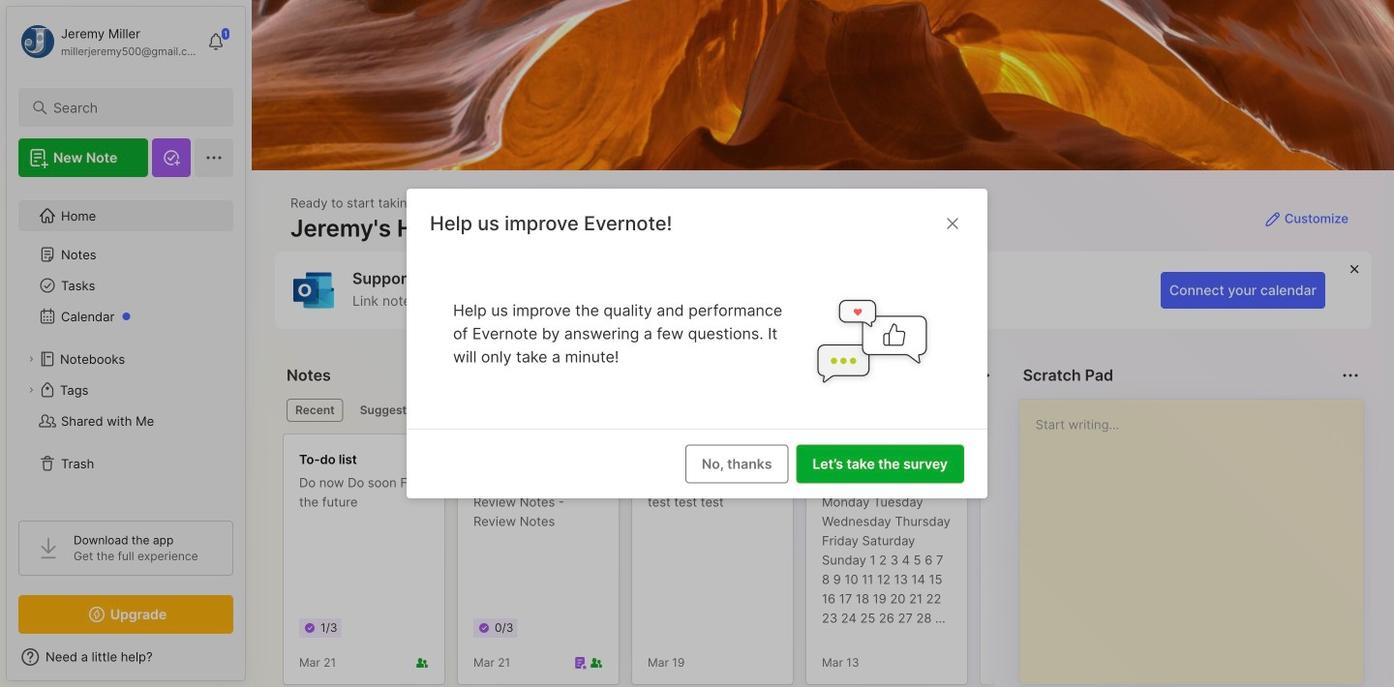 Task type: locate. For each thing, give the bounding box(es) containing it.
Start writing… text field
[[1036, 400, 1363, 669]]

row group
[[283, 434, 1395, 688]]

tree
[[7, 189, 245, 504]]

expand tags image
[[25, 385, 37, 396]]

close survey modal image
[[942, 212, 965, 235]]

2 tab from the left
[[351, 399, 430, 422]]

None search field
[[53, 96, 208, 119]]

tab
[[287, 399, 344, 422], [351, 399, 430, 422]]

dialog
[[407, 189, 988, 499]]

tab list
[[287, 399, 989, 422]]

0 horizontal spatial tab
[[287, 399, 344, 422]]

main element
[[0, 0, 252, 688]]

1 horizontal spatial tab
[[351, 399, 430, 422]]



Task type: describe. For each thing, give the bounding box(es) containing it.
1 tab from the left
[[287, 399, 344, 422]]

Search text field
[[53, 99, 208, 117]]

none search field inside main element
[[53, 96, 208, 119]]

tree inside main element
[[7, 189, 245, 504]]

expand notebooks image
[[25, 354, 37, 365]]



Task type: vqa. For each thing, say whether or not it's contained in the screenshot.
dialog
yes



